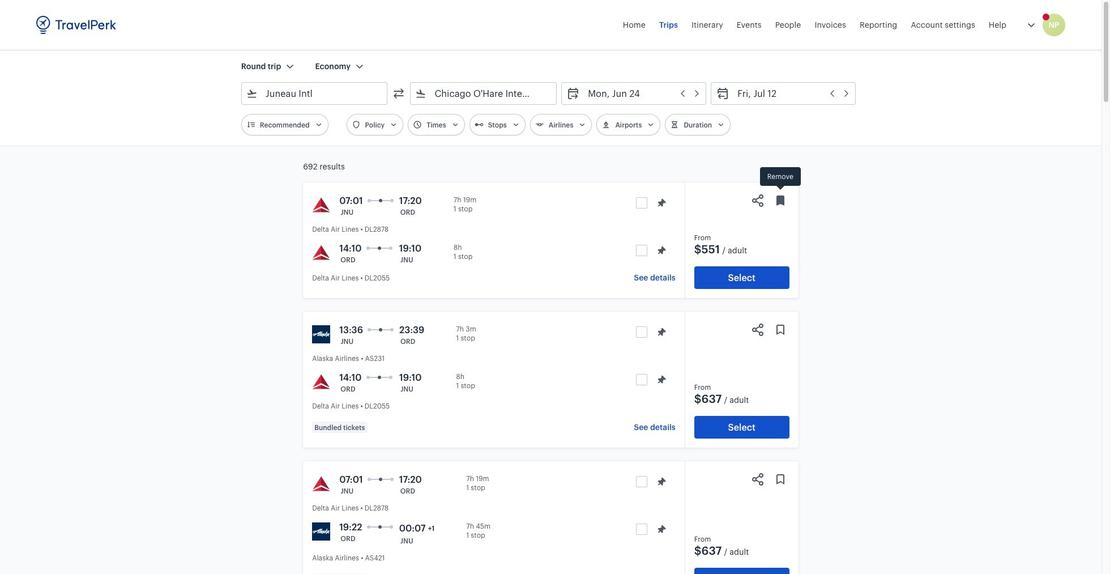 Task type: vqa. For each thing, say whether or not it's contained in the screenshot.
Alaska Airlines icon
yes



Task type: locate. For each thing, give the bounding box(es) containing it.
delta air lines image
[[312, 196, 330, 214], [312, 244, 330, 262]]

From search field
[[258, 84, 373, 103]]

delta air lines image
[[312, 373, 330, 391], [312, 475, 330, 493]]

0 vertical spatial alaska airlines image
[[312, 325, 330, 343]]

1 vertical spatial alaska airlines image
[[312, 523, 330, 541]]

0 vertical spatial delta air lines image
[[312, 196, 330, 214]]

2 alaska airlines image from the top
[[312, 523, 330, 541]]

1 vertical spatial delta air lines image
[[312, 475, 330, 493]]

0 vertical spatial delta air lines image
[[312, 373, 330, 391]]

tooltip
[[761, 167, 801, 191]]

1 vertical spatial delta air lines image
[[312, 244, 330, 262]]

Depart field
[[580, 84, 702, 103]]

alaska airlines image
[[312, 325, 330, 343], [312, 523, 330, 541]]

1 delta air lines image from the top
[[312, 196, 330, 214]]

1 delta air lines image from the top
[[312, 373, 330, 391]]

2 delta air lines image from the top
[[312, 244, 330, 262]]

Return field
[[730, 84, 851, 103]]



Task type: describe. For each thing, give the bounding box(es) containing it.
1 alaska airlines image from the top
[[312, 325, 330, 343]]

To search field
[[427, 84, 542, 103]]

2 delta air lines image from the top
[[312, 475, 330, 493]]



